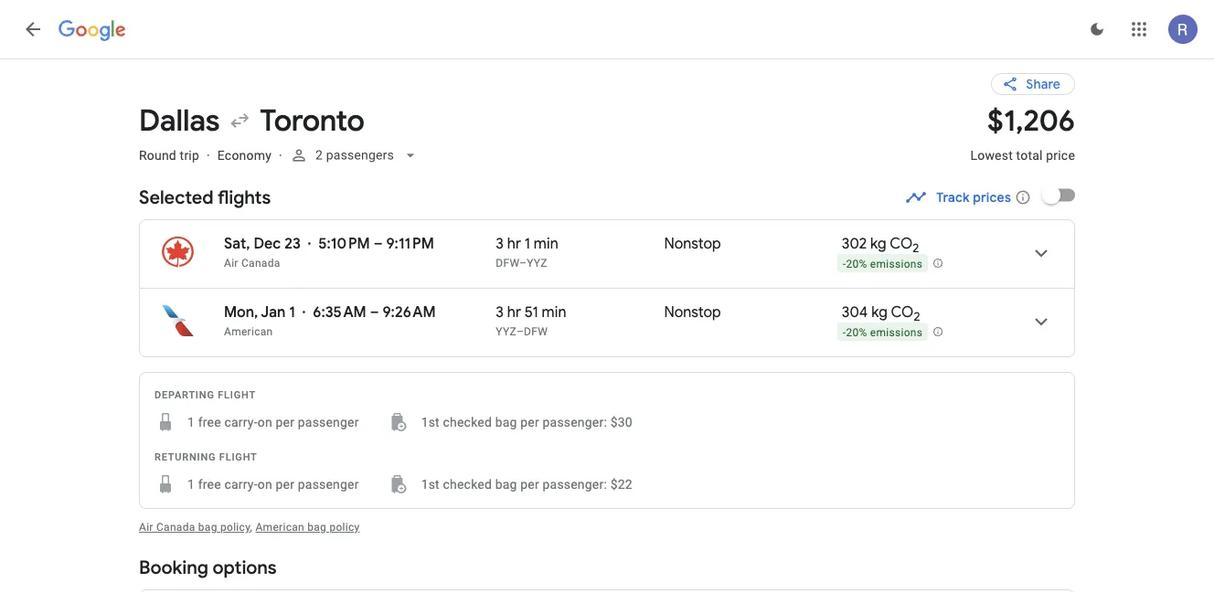 Task type: describe. For each thing, give the bounding box(es) containing it.
sat, dec 23
[[224, 235, 301, 253]]

1 free carry-on per passenger for 1st checked bag per passenger: $30
[[187, 415, 359, 430]]

departing flight
[[155, 389, 256, 401]]

3 hr 1 min dfw – yyz
[[496, 235, 559, 270]]

bag for 1st checked bag per passenger: $30
[[495, 415, 517, 430]]

passengers
[[326, 148, 394, 163]]

2 policy from the left
[[330, 521, 360, 534]]

Departure time: 6:35 AM. text field
[[313, 303, 367, 322]]

bag right ,
[[308, 521, 327, 534]]

nonstop for 3 hr 51 min
[[665, 303, 721, 322]]

2 passengers button
[[282, 134, 427, 177]]

51
[[525, 303, 539, 322]]

1 free carry-on per passenger for 1st checked bag per passenger: $22
[[187, 477, 359, 492]]

learn more about tracked prices image
[[1015, 189, 1032, 206]]

-20% emissions for 302
[[843, 258, 923, 270]]

20% for 304
[[846, 326, 868, 339]]

share button
[[992, 73, 1076, 95]]

- for 302
[[843, 258, 846, 270]]

track
[[937, 189, 970, 206]]

american bag policy link
[[256, 521, 360, 534]]

canada for air canada
[[241, 257, 280, 270]]

carry- for 1st checked bag per passenger: $22
[[225, 477, 258, 492]]

3 hr 51 min yyz – dfw
[[496, 303, 567, 338]]

co for 302 kg co
[[890, 235, 913, 253]]

returning
[[155, 451, 216, 463]]

302 kg co 2
[[842, 235, 919, 256]]

co for 304 kg co
[[891, 303, 914, 322]]

passenger: for $30
[[543, 415, 607, 430]]

flight for departing flight
[[218, 389, 256, 401]]

1st for 1st checked bag per passenger: $30
[[421, 415, 440, 430]]

nonstop flight. element for 3 hr 1 min
[[665, 235, 721, 256]]

1 policy from the left
[[220, 521, 250, 534]]

1206 us dollars element
[[988, 102, 1076, 139]]

list inside main content
[[140, 220, 1075, 357]]

6:35 am – 9:26 am
[[313, 303, 436, 322]]

prices
[[973, 189, 1012, 206]]

emissions for 304 kg co
[[871, 326, 923, 339]]

passenger for 1st checked bag per passenger: $22
[[298, 477, 359, 492]]

american inside list
[[224, 326, 273, 338]]

flight details. return flight on monday, january 1. leaves toronto pearson international airport at 6:35 am on monday, january 1 and arrives at dallas/fort worth international airport at 9:26 am on monday, january 1. image
[[1020, 300, 1064, 344]]

Arrival time: 9:11 PM. text field
[[386, 235, 434, 253]]

Dallas to Toronto and back text field
[[139, 102, 949, 139]]

return flight on monday, january 1. leaves toronto pearson international airport at 6:35 am on monday, january 1 and arrives at dallas/fort worth international airport at 9:26 am on monday, january 1. element
[[224, 303, 436, 322]]

nonstop for 3 hr 1 min
[[665, 235, 721, 253]]

– inside 3 hr 1 min dfw – yyz
[[520, 257, 527, 270]]

air canada bag policy link
[[139, 521, 250, 534]]

-20% emissions for 304
[[843, 326, 923, 339]]

yyz inside 3 hr 1 min dfw – yyz
[[527, 257, 548, 270]]

1 vertical spatial american
[[256, 521, 305, 534]]

Departure time: 5:10 PM. text field
[[318, 235, 370, 253]]

main content containing dallas
[[139, 59, 1076, 594]]

track prices
[[937, 189, 1012, 206]]

air canada bag policy , american bag policy
[[139, 521, 360, 534]]

departing flight on saturday, december 23. leaves dallas/fort worth international airport at 5:10 pm on saturday, december 23 and arrives at toronto pearson international airport at 9:11 pm on saturday, december 23. element
[[224, 235, 434, 253]]

on for 1st checked bag per passenger: $22
[[258, 477, 272, 492]]

price
[[1047, 148, 1076, 163]]

1 down returning
[[187, 477, 195, 492]]

hr for 1
[[507, 235, 521, 253]]

5:10 pm
[[318, 235, 370, 253]]

9:26 am
[[383, 303, 436, 322]]

round trip
[[139, 148, 199, 163]]

free for 1st checked bag per passenger: $22
[[198, 477, 221, 492]]

booking options
[[139, 556, 277, 579]]

first checked bag costs 22 us dollars per passenger element
[[388, 474, 633, 496]]

6:35 am
[[313, 303, 367, 322]]

toronto
[[260, 102, 365, 139]]

economy
[[218, 148, 272, 163]]

302
[[842, 235, 867, 253]]

go back image
[[22, 18, 44, 40]]

air for air canada bag policy , american bag policy
[[139, 521, 153, 534]]

flights
[[218, 186, 271, 209]]

9:11 pm
[[386, 235, 434, 253]]

passenger: for $22
[[543, 477, 607, 492]]

1 inside 3 hr 1 min dfw – yyz
[[525, 235, 530, 253]]

share
[[1026, 76, 1061, 92]]

returning flight
[[155, 451, 258, 463]]

free for 1st checked bag per passenger: $30
[[198, 415, 221, 430]]

– inside 3 hr 51 min yyz – dfw
[[517, 326, 524, 338]]

canada for air canada bag policy , american bag policy
[[156, 521, 195, 534]]

air for air canada
[[224, 257, 238, 270]]

2 passengers
[[315, 148, 394, 163]]

dec
[[254, 235, 281, 253]]

,
[[250, 521, 253, 534]]

checked for 1st checked bag per passenger: $30
[[443, 415, 492, 430]]

 image inside departing flight on saturday, december 23. leaves dallas/fort worth international airport at 5:10 pm on saturday, december 23 and arrives at toronto pearson international airport at 9:11 pm on saturday, december 23. element
[[308, 235, 311, 253]]

- for 304
[[843, 326, 846, 339]]

dfw inside 3 hr 1 min dfw – yyz
[[496, 257, 520, 270]]

$22
[[611, 477, 633, 492]]



Task type: locate. For each thing, give the bounding box(es) containing it.
1 3 from the top
[[496, 235, 504, 253]]

0 horizontal spatial yyz
[[496, 326, 517, 338]]

2 nonstop from the top
[[665, 303, 721, 322]]

1 on from the top
[[258, 415, 272, 430]]

20% down 302
[[846, 258, 868, 270]]

1 vertical spatial hr
[[507, 303, 521, 322]]

1st
[[421, 415, 440, 430], [421, 477, 440, 492]]

hr inside 3 hr 1 min dfw – yyz
[[507, 235, 521, 253]]

free
[[198, 415, 221, 430], [198, 477, 221, 492]]

2 right 302
[[913, 240, 919, 256]]

passenger: left '$22'
[[543, 477, 607, 492]]

1 vertical spatial 1st
[[421, 477, 440, 492]]

1 vertical spatial -
[[843, 326, 846, 339]]

0 vertical spatial 1 free carry-on per passenger
[[187, 415, 359, 430]]

flight for returning flight
[[219, 451, 258, 463]]

1 up 51
[[525, 235, 530, 253]]

1 vertical spatial 2
[[913, 240, 919, 256]]

kg inside 304 kg co 2
[[872, 303, 888, 322]]

0 vertical spatial min
[[534, 235, 559, 253]]

0 vertical spatial emissions
[[871, 258, 923, 270]]

20% for 302
[[846, 258, 868, 270]]

1 vertical spatial free
[[198, 477, 221, 492]]

list containing sat, dec 23
[[140, 220, 1075, 357]]

passenger: inside first checked bag costs 30 us dollars per passenger element
[[543, 415, 607, 430]]

– left arrival time: 9:11 pm. text field
[[374, 235, 383, 253]]

1 vertical spatial yyz
[[496, 326, 517, 338]]

$1,206
[[988, 102, 1076, 139]]

1 free carry-on per passenger
[[187, 415, 359, 430], [187, 477, 359, 492]]

0 vertical spatial kg
[[871, 235, 887, 253]]

0 vertical spatial checked
[[443, 415, 492, 430]]

 image right jan at the bottom of page
[[303, 304, 306, 322]]

yyz inside 3 hr 51 min yyz – dfw
[[496, 326, 517, 338]]

1 vertical spatial 1 free carry-on per passenger
[[187, 477, 359, 492]]

min inside 3 hr 1 min dfw – yyz
[[534, 235, 559, 253]]

0 vertical spatial passenger
[[298, 415, 359, 430]]

canada
[[241, 257, 280, 270], [156, 521, 195, 534]]

canada down 'sat, dec 23' at the top left of page
[[241, 257, 280, 270]]

3 inside 3 hr 1 min dfw – yyz
[[496, 235, 504, 253]]

hr inside 3 hr 51 min yyz – dfw
[[507, 303, 521, 322]]

bag for 1st checked bag per passenger: $22
[[495, 477, 517, 492]]

 image inside return flight on monday, january 1. leaves toronto pearson international airport at 6:35 am on monday, january 1 and arrives at dallas/fort worth international airport at 9:26 am on monday, january 1. element
[[303, 304, 306, 322]]

1 vertical spatial nonstop flight. element
[[665, 303, 721, 325]]

american right ,
[[256, 521, 305, 534]]

 image
[[308, 235, 311, 253]]

2 1 free carry-on per passenger from the top
[[187, 477, 359, 492]]

1 vertical spatial -20% emissions
[[843, 326, 923, 339]]

policy
[[220, 521, 250, 534], [330, 521, 360, 534]]

nonstop flight. element for 3 hr 51 min
[[665, 303, 721, 325]]

– left 9:26 am
[[370, 303, 379, 322]]

0 vertical spatial hr
[[507, 235, 521, 253]]

dfw inside 3 hr 51 min yyz – dfw
[[524, 326, 548, 338]]

selected
[[139, 186, 214, 209]]

yyz
[[527, 257, 548, 270], [496, 326, 517, 338]]

1 vertical spatial dfw
[[524, 326, 548, 338]]

0 vertical spatial dfw
[[496, 257, 520, 270]]

co right 304
[[891, 303, 914, 322]]

none text field containing $1,206
[[971, 102, 1076, 179]]

options
[[213, 556, 277, 579]]

mon, jan 1
[[224, 303, 295, 322]]

2 vertical spatial 2
[[914, 309, 921, 324]]

min right 51
[[542, 303, 567, 322]]

1 horizontal spatial dfw
[[524, 326, 548, 338]]

1 free from the top
[[198, 415, 221, 430]]

0 vertical spatial yyz
[[527, 257, 548, 270]]

3 for 3 hr 51 min
[[496, 303, 504, 322]]

–
[[374, 235, 383, 253], [520, 257, 527, 270], [370, 303, 379, 322], [517, 326, 524, 338]]

loading results progress bar
[[0, 59, 1215, 62]]

1 vertical spatial nonstop
[[665, 303, 721, 322]]

mon,
[[224, 303, 258, 322]]

air canada
[[224, 257, 280, 270]]

1 down the departing
[[187, 415, 195, 430]]

2 inside popup button
[[315, 148, 323, 163]]

1 -20% emissions from the top
[[843, 258, 923, 270]]

2
[[315, 148, 323, 163], [913, 240, 919, 256], [914, 309, 921, 324]]

1 horizontal spatial  image
[[279, 148, 282, 163]]

3 for 3 hr 1 min
[[496, 235, 504, 253]]

total
[[1017, 148, 1043, 163]]

2 inside 304 kg co 2
[[914, 309, 921, 324]]

$30
[[611, 415, 633, 430]]

round
[[139, 148, 176, 163]]

carry- for 1st checked bag per passenger: $30
[[225, 415, 258, 430]]

air
[[224, 257, 238, 270], [139, 521, 153, 534]]

min up 51
[[534, 235, 559, 253]]

0 vertical spatial nonstop
[[665, 235, 721, 253]]

2 checked from the top
[[443, 477, 492, 492]]

free down returning flight
[[198, 477, 221, 492]]

flight details. departing flight on saturday, december 23. leaves dallas/fort worth international airport at 5:10 pm on saturday, december 23 and arrives at toronto pearson international airport at 9:11 pm on saturday, december 23. image
[[1020, 231, 1064, 275]]

– down "total duration 3 hr 51 min." element
[[517, 326, 524, 338]]

kg right 302
[[871, 235, 887, 253]]

304 kg co 2
[[842, 303, 921, 324]]

emissions
[[871, 258, 923, 270], [871, 326, 923, 339]]

3 inside 3 hr 51 min yyz – dfw
[[496, 303, 504, 322]]

0 vertical spatial passenger:
[[543, 415, 607, 430]]

dfw down 51
[[524, 326, 548, 338]]

1 passenger: from the top
[[543, 415, 607, 430]]

per
[[276, 415, 295, 430], [521, 415, 540, 430], [276, 477, 295, 492], [521, 477, 540, 492]]

on
[[258, 415, 272, 430], [258, 477, 272, 492]]

sat,
[[224, 235, 250, 253]]

passenger: inside first checked bag costs 22 us dollars per passenger element
[[543, 477, 607, 492]]

checked up first checked bag costs 22 us dollars per passenger element
[[443, 415, 492, 430]]

0 vertical spatial canada
[[241, 257, 280, 270]]

checked down first checked bag costs 30 us dollars per passenger element at the bottom of page
[[443, 477, 492, 492]]

1 vertical spatial flight
[[219, 451, 258, 463]]

– up 51
[[520, 257, 527, 270]]

1 vertical spatial emissions
[[871, 326, 923, 339]]

1 passenger from the top
[[298, 415, 359, 430]]

1 vertical spatial canada
[[156, 521, 195, 534]]

Arrival time: 9:26 AM. text field
[[383, 303, 436, 322]]

304
[[842, 303, 868, 322]]

0 vertical spatial carry-
[[225, 415, 258, 430]]

2 - from the top
[[843, 326, 846, 339]]

0 vertical spatial -
[[843, 258, 846, 270]]

2 for 302 kg co
[[913, 240, 919, 256]]

kg
[[871, 235, 887, 253], [872, 303, 888, 322]]

dfw up 3 hr 51 min yyz – dfw
[[496, 257, 520, 270]]

2 passenger from the top
[[298, 477, 359, 492]]

3 up 3 hr 51 min yyz – dfw
[[496, 235, 504, 253]]

2 right 304
[[914, 309, 921, 324]]

1st inside first checked bag costs 30 us dollars per passenger element
[[421, 415, 440, 430]]

american
[[224, 326, 273, 338], [256, 521, 305, 534]]

emissions for 302 kg co
[[871, 258, 923, 270]]

flight right the departing
[[218, 389, 256, 401]]

emissions down 304 kg co 2
[[871, 326, 923, 339]]

passenger for 1st checked bag per passenger: $30
[[298, 415, 359, 430]]

2 on from the top
[[258, 477, 272, 492]]

1 horizontal spatial air
[[224, 257, 238, 270]]

hr
[[507, 235, 521, 253], [507, 303, 521, 322]]

passenger:
[[543, 415, 607, 430], [543, 477, 607, 492]]

0 vertical spatial nonstop flight. element
[[665, 235, 721, 256]]

1 - from the top
[[843, 258, 846, 270]]

1st checked bag per passenger: $22
[[421, 477, 633, 492]]

- down 302
[[843, 258, 846, 270]]

1 vertical spatial kg
[[872, 303, 888, 322]]

0 vertical spatial flight
[[218, 389, 256, 401]]

1 vertical spatial checked
[[443, 477, 492, 492]]

1 emissions from the top
[[871, 258, 923, 270]]

2 emissions from the top
[[871, 326, 923, 339]]

flight
[[218, 389, 256, 401], [219, 451, 258, 463]]

2 nonstop flight. element from the top
[[665, 303, 721, 325]]

flight right returning
[[219, 451, 258, 463]]

5:10 pm – 9:11 pm
[[318, 235, 434, 253]]

1 1st from the top
[[421, 415, 440, 430]]

-20% emissions down 304 kg co 2
[[843, 326, 923, 339]]

1 carry- from the top
[[225, 415, 258, 430]]

 image right trip
[[207, 148, 210, 163]]

2 3 from the top
[[496, 303, 504, 322]]

carry- up the air canada bag policy , american bag policy
[[225, 477, 258, 492]]

1 vertical spatial on
[[258, 477, 272, 492]]

1 vertical spatial passenger:
[[543, 477, 607, 492]]

0 horizontal spatial air
[[139, 521, 153, 534]]

3
[[496, 235, 504, 253], [496, 303, 504, 322]]

checked for 1st checked bag per passenger: $22
[[443, 477, 492, 492]]

passenger
[[298, 415, 359, 430], [298, 477, 359, 492]]

total duration 3 hr 51 min. element
[[496, 303, 665, 325]]

-20% emissions down 302 kg co 2
[[843, 258, 923, 270]]

passenger: left "$30"
[[543, 415, 607, 430]]

american down "mon,"
[[224, 326, 273, 338]]

1 hr from the top
[[507, 235, 521, 253]]

23
[[285, 235, 301, 253]]

 image for jan
[[303, 304, 306, 322]]

dfw
[[496, 257, 520, 270], [524, 326, 548, 338]]

booking
[[139, 556, 209, 579]]

2 1st from the top
[[421, 477, 440, 492]]

bag down first checked bag costs 30 us dollars per passenger element at the bottom of page
[[495, 477, 517, 492]]

1st checked bag per passenger: $30
[[421, 415, 633, 430]]

0 horizontal spatial canada
[[156, 521, 195, 534]]

1 horizontal spatial yyz
[[527, 257, 548, 270]]

0 vertical spatial 1st
[[421, 415, 440, 430]]

0 horizontal spatial dfw
[[496, 257, 520, 270]]

min for 3 hr 1 min
[[534, 235, 559, 253]]

1 free carry-on per passenger up ,
[[187, 477, 359, 492]]

0 vertical spatial air
[[224, 257, 238, 270]]

bag for air canada bag policy , american bag policy
[[198, 521, 217, 534]]

0 vertical spatial free
[[198, 415, 221, 430]]

20%
[[846, 258, 868, 270], [846, 326, 868, 339]]

-
[[843, 258, 846, 270], [843, 326, 846, 339]]

- down 304
[[843, 326, 846, 339]]

kg inside 302 kg co 2
[[871, 235, 887, 253]]

1 vertical spatial min
[[542, 303, 567, 322]]

min
[[534, 235, 559, 253], [542, 303, 567, 322]]

2 -20% emissions from the top
[[843, 326, 923, 339]]

emissions down 302 kg co 2
[[871, 258, 923, 270]]

2 carry- from the top
[[225, 477, 258, 492]]

nonstop
[[665, 235, 721, 253], [665, 303, 721, 322]]

hr up 3 hr 51 min yyz – dfw
[[507, 235, 521, 253]]

1 vertical spatial passenger
[[298, 477, 359, 492]]

2 hr from the top
[[507, 303, 521, 322]]

list
[[140, 220, 1075, 357]]

0 vertical spatial -20% emissions
[[843, 258, 923, 270]]

 image
[[207, 148, 210, 163], [279, 148, 282, 163], [303, 304, 306, 322]]

0 vertical spatial american
[[224, 326, 273, 338]]

air inside list
[[224, 257, 238, 270]]

None text field
[[971, 102, 1076, 179]]

1 20% from the top
[[846, 258, 868, 270]]

3 left 51
[[496, 303, 504, 322]]

bag up booking options
[[198, 521, 217, 534]]

1 vertical spatial co
[[891, 303, 914, 322]]

yyz down total duration 3 hr 1 min. element
[[527, 257, 548, 270]]

kg right 304
[[872, 303, 888, 322]]

kg for 302
[[871, 235, 887, 253]]

bag up first checked bag costs 22 us dollars per passenger element
[[495, 415, 517, 430]]

2 free from the top
[[198, 477, 221, 492]]

2 down toronto
[[315, 148, 323, 163]]

min inside 3 hr 51 min yyz – dfw
[[542, 303, 567, 322]]

min for 3 hr 51 min
[[542, 303, 567, 322]]

2 20% from the top
[[846, 326, 868, 339]]

air up booking
[[139, 521, 153, 534]]

main content
[[139, 59, 1076, 594]]

free down departing flight
[[198, 415, 221, 430]]

co
[[890, 235, 913, 253], [891, 303, 914, 322]]

 image right 'economy'
[[279, 148, 282, 163]]

bag
[[495, 415, 517, 430], [495, 477, 517, 492], [198, 521, 217, 534], [308, 521, 327, 534]]

first checked bag costs 30 us dollars per passenger element
[[388, 412, 633, 434]]

0 vertical spatial 20%
[[846, 258, 868, 270]]

1 checked from the top
[[443, 415, 492, 430]]

0 horizontal spatial policy
[[220, 521, 250, 534]]

20% down 304
[[846, 326, 868, 339]]

1 vertical spatial 20%
[[846, 326, 868, 339]]

carry- down departing flight
[[225, 415, 258, 430]]

hr left 51
[[507, 303, 521, 322]]

1
[[525, 235, 530, 253], [289, 303, 295, 322], [187, 415, 195, 430], [187, 477, 195, 492]]

1 free carry-on per passenger down departing flight
[[187, 415, 359, 430]]

trip
[[180, 148, 199, 163]]

co right 302
[[890, 235, 913, 253]]

2 horizontal spatial  image
[[303, 304, 306, 322]]

1st for 1st checked bag per passenger: $22
[[421, 477, 440, 492]]

2 passenger: from the top
[[543, 477, 607, 492]]

1 1 free carry-on per passenger from the top
[[187, 415, 359, 430]]

co inside 304 kg co 2
[[891, 303, 914, 322]]

jan
[[261, 303, 286, 322]]

$1,206 lowest total price
[[971, 102, 1076, 163]]

nonstop flight. element
[[665, 235, 721, 256], [665, 303, 721, 325]]

total duration 3 hr 1 min. element
[[496, 235, 665, 256]]

1st inside first checked bag costs 22 us dollars per passenger element
[[421, 477, 440, 492]]

0 vertical spatial on
[[258, 415, 272, 430]]

carry-
[[225, 415, 258, 430], [225, 477, 258, 492]]

1 vertical spatial air
[[139, 521, 153, 534]]

co inside 302 kg co 2
[[890, 235, 913, 253]]

dallas
[[139, 102, 220, 139]]

0 vertical spatial 3
[[496, 235, 504, 253]]

1 horizontal spatial canada
[[241, 257, 280, 270]]

1 vertical spatial 3
[[496, 303, 504, 322]]

0 vertical spatial 2
[[315, 148, 323, 163]]

change appearance image
[[1076, 7, 1120, 51]]

canada up booking
[[156, 521, 195, 534]]

0 horizontal spatial  image
[[207, 148, 210, 163]]

1 vertical spatial carry-
[[225, 477, 258, 492]]

selected flights
[[139, 186, 271, 209]]

1 right jan at the bottom of page
[[289, 303, 295, 322]]

departing
[[155, 389, 215, 401]]

 image for trip
[[207, 148, 210, 163]]

yyz down "total duration 3 hr 51 min." element
[[496, 326, 517, 338]]

lowest
[[971, 148, 1013, 163]]

on for 1st checked bag per passenger: $30
[[258, 415, 272, 430]]

-20% emissions
[[843, 258, 923, 270], [843, 326, 923, 339]]

1 nonstop flight. element from the top
[[665, 235, 721, 256]]

kg for 304
[[872, 303, 888, 322]]

hr for 51
[[507, 303, 521, 322]]

2 for 304 kg co
[[914, 309, 921, 324]]

1 nonstop from the top
[[665, 235, 721, 253]]

1 horizontal spatial policy
[[330, 521, 360, 534]]

checked
[[443, 415, 492, 430], [443, 477, 492, 492]]

2 inside 302 kg co 2
[[913, 240, 919, 256]]

0 vertical spatial co
[[890, 235, 913, 253]]

air down sat,
[[224, 257, 238, 270]]



Task type: vqa. For each thing, say whether or not it's contained in the screenshot.
rightmost "www.google.com"
no



